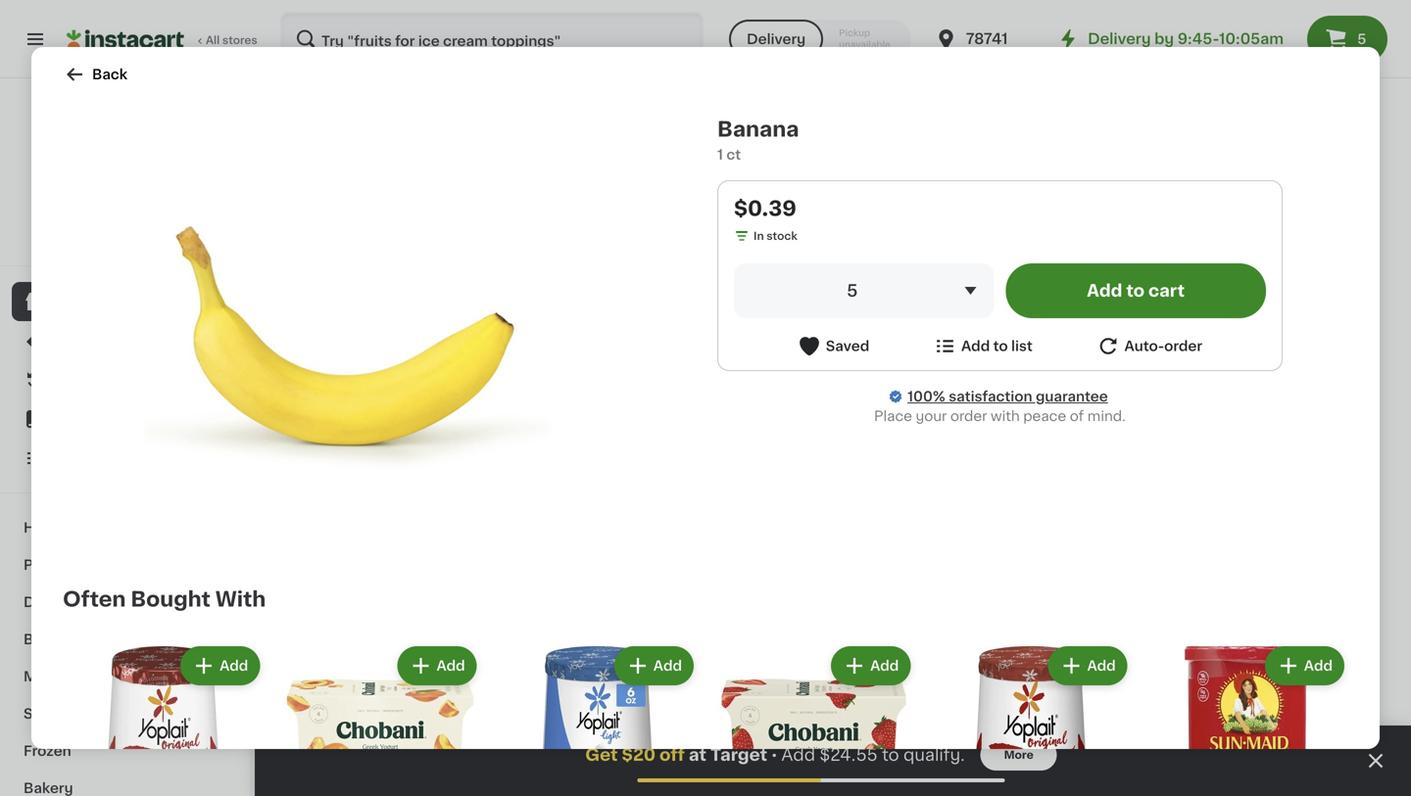 Task type: locate. For each thing, give the bounding box(es) containing it.
89
[[503, 743, 518, 753]]

1 $3.99 original price: $4.69 element from the left
[[1023, 347, 1190, 373]]

1 $4.69 from the left
[[1073, 356, 1113, 370]]

100% satisfaction guarantee down view pricing policy link
[[50, 238, 208, 249]]

$ inside '$ 3 99'
[[298, 743, 305, 753]]

to left list
[[994, 340, 1008, 353]]

0 horizontal spatial order
[[951, 410, 988, 423]]

$ 9 99 up 'rockit'
[[845, 349, 883, 370]]

9
[[852, 349, 867, 370], [1035, 742, 1049, 762]]

10:05am
[[1219, 32, 1284, 46]]

1 vertical spatial ct
[[301, 395, 313, 405]]

2 vertical spatial to
[[882, 747, 900, 764]]

1 horizontal spatial banana
[[718, 119, 799, 140]]

market pantry whole vitamin d milk
[[476, 768, 620, 797]]

1 vertical spatial 100% satisfaction guarantee
[[908, 390, 1108, 404]]

radiant
[[1096, 787, 1149, 797]]

1 vertical spatial 1
[[294, 395, 299, 405]]

to for cart
[[1127, 283, 1145, 299]]

99 inside product group
[[869, 350, 883, 361]]

1 vertical spatial banana
[[294, 375, 346, 389]]

100% inside 100% satisfaction guarantee button
[[50, 238, 80, 249]]

$ 5 69
[[480, 349, 518, 370]]

0 horizontal spatial 1
[[294, 395, 299, 405]]

of
[[1070, 410, 1084, 423]]

2 horizontal spatial to
[[1127, 283, 1145, 299]]

meat
[[24, 671, 60, 684]]

cocoa
[[870, 787, 915, 797]]

rockit
[[841, 375, 885, 389]]

& left eggs
[[65, 596, 76, 610]]

rockit apple
[[841, 375, 929, 389]]

99 inside $ 2 99
[[867, 743, 882, 753]]

to left cart
[[1127, 283, 1145, 299]]

0 horizontal spatial ct
[[301, 395, 313, 405]]

1 horizontal spatial satisfaction
[[949, 390, 1033, 404]]

1
[[718, 148, 723, 162], [294, 395, 299, 405]]

0 horizontal spatial $3.99 original price: $4.69 element
[[1023, 347, 1190, 373]]

$ 9 99 up the crest
[[1027, 742, 1066, 762]]

0 vertical spatial guarantee
[[151, 238, 208, 249]]

100% inside 100% satisfaction guarantee link
[[908, 390, 946, 404]]

1 horizontal spatial $4.69
[[1255, 356, 1295, 370]]

0 horizontal spatial 9
[[852, 349, 867, 370]]

whole
[[576, 768, 620, 781]]

2 vertical spatial &
[[78, 708, 90, 721]]

often bought with
[[63, 590, 266, 610]]

& left candy
[[78, 708, 90, 721]]

product group
[[659, 173, 825, 392], [841, 173, 1008, 444], [1023, 173, 1190, 408], [63, 643, 264, 797], [280, 643, 481, 797], [497, 643, 698, 797], [714, 643, 915, 797], [931, 643, 1132, 797], [1148, 643, 1349, 797]]

order down cart
[[1165, 340, 1203, 353]]

guarantee up of
[[1036, 390, 1108, 404]]

1 2 from the left
[[852, 742, 865, 762]]

0 horizontal spatial guarantee
[[151, 238, 208, 249]]

snacks & candy link
[[12, 696, 238, 733]]

100% up "your"
[[908, 390, 946, 404]]

0 horizontal spatial delivery
[[747, 32, 806, 46]]

0 horizontal spatial 5
[[488, 349, 501, 370]]

0 horizontal spatial $ 9 99
[[845, 349, 883, 370]]

1 horizontal spatial 2
[[1217, 742, 1230, 762]]

beverages link
[[12, 622, 238, 659]]

0 vertical spatial ct
[[727, 148, 741, 162]]

1 horizontal spatial 9
[[1035, 742, 1049, 762]]

0 vertical spatial 5
[[1358, 32, 1367, 46]]

100% satisfaction guarantee up with
[[908, 390, 1108, 404]]

5 button
[[1308, 16, 1388, 63]]

0 horizontal spatial to
[[882, 747, 900, 764]]

add to cart
[[1087, 283, 1185, 299]]

0 horizontal spatial 100%
[[50, 238, 80, 249]]

in
[[754, 231, 764, 242]]

ct
[[727, 148, 741, 162], [301, 395, 313, 405]]

100% satisfaction guarantee
[[50, 238, 208, 249], [908, 390, 1108, 404]]

9 up 'rockit'
[[852, 349, 867, 370]]

scotch tape, gift-wrap
[[659, 768, 819, 781]]

your
[[916, 410, 947, 423]]

meat & seafood link
[[12, 659, 238, 696]]

oz
[[491, 414, 504, 425]]

guarantee inside 100% satisfaction guarantee link
[[1036, 390, 1108, 404]]

2 2 from the left
[[1217, 742, 1230, 762]]

& for dairy
[[65, 596, 76, 610]]

5 field
[[734, 264, 994, 319]]

add to list button
[[933, 334, 1033, 359]]

0 horizontal spatial satisfaction
[[82, 238, 148, 249]]

main content containing 0
[[255, 78, 1412, 797]]

99 inside '$ 3 99'
[[321, 743, 336, 753]]

all stores link
[[67, 12, 259, 67]]

1 horizontal spatial 5
[[847, 283, 858, 299]]

16
[[476, 414, 488, 425]]

1 horizontal spatial order
[[1165, 340, 1203, 353]]

$ inside $ 2 99
[[845, 743, 852, 753]]

0 horizontal spatial 2
[[852, 742, 865, 762]]

$ 0 banana 1 ct
[[294, 349, 346, 405]]

crest
[[1023, 768, 1061, 781]]

0 horizontal spatial $4.69
[[1073, 356, 1113, 370]]

1 horizontal spatial $ 9 99
[[1027, 742, 1066, 762]]

0 vertical spatial 1
[[718, 148, 723, 162]]

0 horizontal spatial 100% satisfaction guarantee
[[50, 238, 208, 249]]

to inside button
[[994, 340, 1008, 353]]

$ 2 79
[[1210, 742, 1246, 762]]

snacks
[[24, 708, 75, 721]]

auto-order button
[[1097, 334, 1203, 359]]

1 horizontal spatial ct
[[727, 148, 741, 162]]

delivery inside button
[[747, 32, 806, 46]]

9 up the crest
[[1035, 742, 1049, 762]]

1 horizontal spatial to
[[994, 340, 1008, 353]]

1 vertical spatial &
[[63, 671, 75, 684]]

5 inside item carousel region
[[488, 349, 501, 370]]

100% satisfaction guarantee link
[[908, 387, 1108, 407]]

add button inside item carousel region
[[744, 178, 820, 214]]

1 vertical spatial 5
[[847, 283, 858, 299]]

& for snacks
[[78, 708, 90, 721]]

3 for $ 3 89
[[488, 742, 501, 762]]

add inside add to cart button
[[1087, 283, 1123, 299]]

1 vertical spatial order
[[951, 410, 988, 423]]

$ 9 99
[[845, 349, 883, 370], [1027, 742, 1066, 762]]

9 for rockit apple
[[852, 349, 867, 370]]

2 $4.69 from the left
[[1255, 356, 1295, 370]]

more button
[[981, 740, 1057, 771]]

99
[[869, 350, 883, 361], [321, 743, 336, 753], [686, 743, 701, 753], [867, 743, 882, 753], [1051, 743, 1066, 753]]

main content
[[255, 78, 1412, 797]]

to inside button
[[1127, 283, 1145, 299]]

add inside treatment tracker modal 'dialog'
[[782, 747, 816, 764]]

99 for scotch
[[686, 743, 701, 753]]

banana inside item carousel region
[[294, 375, 346, 389]]

$20
[[622, 747, 656, 764]]

hot
[[841, 787, 867, 797]]

1 vertical spatial to
[[994, 340, 1008, 353]]

pantry
[[528, 768, 573, 781]]

view pricing policy
[[67, 218, 172, 229]]

d
[[532, 787, 543, 797]]

policy
[[137, 218, 172, 229]]

2 vertical spatial 5
[[488, 349, 501, 370]]

1 horizontal spatial 1
[[718, 148, 723, 162]]

to up miss
[[882, 747, 900, 764]]

place your order with peace of mind.
[[874, 410, 1126, 423]]

$ inside $ 4 99
[[663, 743, 670, 753]]

2
[[852, 742, 865, 762], [1217, 742, 1230, 762]]

100% down "view"
[[50, 238, 80, 249]]

3
[[1035, 349, 1048, 370], [1217, 349, 1230, 370], [305, 742, 319, 762], [488, 742, 501, 762]]

0 vertical spatial 100% satisfaction guarantee
[[50, 238, 208, 249]]

order inside 'button'
[[1165, 340, 1203, 353]]

bought
[[131, 590, 211, 610]]

1 vertical spatial $ 9 99
[[1027, 742, 1066, 762]]

$ inside $ 5 69
[[480, 350, 488, 361]]

$ 2 99
[[845, 742, 882, 762]]

0 vertical spatial satisfaction
[[82, 238, 148, 249]]

1 horizontal spatial $3.99 original price: $4.69 element
[[1206, 347, 1372, 373]]

wrap
[[783, 768, 819, 781]]

$ 9 99 for rockit
[[845, 349, 883, 370]]

ct up $0.39
[[727, 148, 741, 162]]

to
[[1127, 283, 1145, 299], [994, 340, 1008, 353], [882, 747, 900, 764]]

1 vertical spatial satisfaction
[[949, 390, 1033, 404]]

0 vertical spatial order
[[1165, 340, 1203, 353]]

satisfaction inside button
[[82, 238, 148, 249]]

1 horizontal spatial 100% satisfaction guarantee
[[908, 390, 1108, 404]]

place
[[874, 410, 913, 423]]

peace
[[1024, 410, 1067, 423]]

1 horizontal spatial 100%
[[908, 390, 946, 404]]

2 up "swiss"
[[852, 742, 865, 762]]

1 horizontal spatial guarantee
[[1036, 390, 1108, 404]]

9 inside product group
[[852, 349, 867, 370]]

service type group
[[729, 20, 911, 59]]

produce
[[24, 559, 83, 572]]

&
[[65, 596, 76, 610], [63, 671, 75, 684], [78, 708, 90, 721]]

add
[[781, 189, 810, 203], [1087, 283, 1123, 299], [962, 340, 990, 353], [220, 660, 248, 673], [437, 660, 465, 673], [654, 660, 682, 673], [871, 660, 899, 673], [1088, 660, 1116, 673], [1305, 660, 1333, 673], [782, 747, 816, 764]]

4
[[670, 742, 684, 762]]

beachside
[[476, 375, 549, 389]]

3 inside product group
[[1035, 349, 1048, 370]]

79
[[1232, 743, 1246, 753]]

5
[[1358, 32, 1367, 46], [847, 283, 858, 299], [488, 349, 501, 370]]

$ inside $ 0 banana 1 ct
[[298, 350, 305, 361]]

1 inside $ 0 banana 1 ct
[[294, 395, 299, 405]]

view pricing policy link
[[67, 216, 183, 231]]

order left with
[[951, 410, 988, 423]]

order
[[1165, 340, 1203, 353], [951, 410, 988, 423]]

0
[[305, 349, 320, 370]]

1 horizontal spatial delivery
[[1088, 32, 1151, 46]]

0 vertical spatial 9
[[852, 349, 867, 370]]

1 vertical spatial 100%
[[908, 390, 946, 404]]

ct inside $ 0 banana 1 ct
[[301, 395, 313, 405]]

gift-
[[751, 768, 783, 781]]

guarantee down policy
[[151, 238, 208, 249]]

1 vertical spatial guarantee
[[1036, 390, 1108, 404]]

banana down 0
[[294, 375, 346, 389]]

0 vertical spatial banana
[[718, 119, 799, 140]]

eggs
[[80, 596, 115, 610]]

99 for swiss
[[867, 743, 882, 753]]

off
[[660, 747, 685, 764]]

banana up $0.39
[[718, 119, 799, 140]]

ct down 0
[[301, 395, 313, 405]]

add button
[[744, 178, 820, 214], [182, 649, 258, 684], [399, 649, 475, 684], [616, 649, 692, 684], [833, 649, 909, 684], [1050, 649, 1126, 684], [1267, 649, 1343, 684]]

2 left 79
[[1217, 742, 1230, 762]]

5 inside field
[[847, 283, 858, 299]]

satisfaction down pricing
[[82, 238, 148, 249]]

$3.99 original price: $4.69 element
[[1023, 347, 1190, 373], [1206, 347, 1372, 373]]

& right meat
[[63, 671, 75, 684]]

100% satisfaction guarantee inside button
[[50, 238, 208, 249]]

0 vertical spatial &
[[65, 596, 76, 610]]

100%
[[50, 238, 80, 249], [908, 390, 946, 404]]

1 vertical spatial 9
[[1035, 742, 1049, 762]]

mind.
[[1088, 410, 1126, 423]]

0 horizontal spatial banana
[[294, 375, 346, 389]]

with
[[991, 410, 1020, 423]]

vitamin
[[476, 787, 528, 797]]

$ 9 99 inside product group
[[845, 349, 883, 370]]

None search field
[[280, 12, 704, 67]]

2 horizontal spatial 5
[[1358, 32, 1367, 46]]

product group containing 9
[[841, 173, 1008, 444]]

0 vertical spatial to
[[1127, 283, 1145, 299]]

99 inside $ 4 99
[[686, 743, 701, 753]]

0 vertical spatial 100%
[[50, 238, 80, 249]]

0 vertical spatial $ 9 99
[[845, 349, 883, 370]]

satisfaction up place your order with peace of mind.
[[949, 390, 1033, 404]]

9 for crest 3d white advanced radiant mint
[[1035, 742, 1049, 762]]

saved button
[[798, 334, 870, 359]]

produce link
[[12, 547, 238, 584]]

$ inside $ 2 79
[[1210, 743, 1217, 753]]



Task type: describe. For each thing, give the bounding box(es) containing it.
saved
[[826, 340, 870, 353]]

frozen link
[[12, 733, 238, 771]]

delivery by 9:45-10:05am
[[1088, 32, 1284, 46]]

strawberries
[[476, 395, 563, 409]]

miss
[[884, 768, 916, 781]]

dairy & eggs
[[24, 596, 115, 610]]

often
[[63, 590, 126, 610]]

view
[[67, 218, 93, 229]]

•
[[772, 748, 778, 763]]

cart
[[1149, 283, 1185, 299]]

2 for $ 2 79
[[1217, 742, 1230, 762]]

99 for rockit
[[869, 350, 883, 361]]

bakery
[[24, 782, 73, 796]]

item carousel region
[[294, 102, 1372, 478]]

$0.89 element
[[659, 347, 825, 373]]

stores
[[222, 35, 257, 46]]

78741
[[966, 32, 1008, 46]]

delivery by 9:45-10:05am link
[[1057, 27, 1284, 51]]

2 $3.99 original price: $4.69 element from the left
[[1206, 347, 1372, 373]]

ct inside the banana 1 ct
[[727, 148, 741, 162]]

add inside add to list button
[[962, 340, 990, 353]]

back
[[92, 68, 128, 81]]

auto-
[[1125, 340, 1165, 353]]

1.5
[[1023, 395, 1038, 405]]

frozen
[[24, 745, 71, 759]]

9:45-
[[1178, 32, 1219, 46]]

fraises
[[553, 375, 602, 389]]

swiss miss chocolate hot cocoa mix wit
[[841, 768, 991, 797]]

candy
[[93, 708, 140, 721]]

3 for $ 3 99
[[305, 742, 319, 762]]

$ 3
[[1027, 349, 1048, 370]]

product group containing 3
[[1023, 173, 1190, 408]]

beachside fraises strawberries 16 oz container
[[476, 375, 602, 425]]

guarantee inside 100% satisfaction guarantee button
[[151, 238, 208, 249]]

swiss
[[841, 768, 880, 781]]

$ inside $ 3
[[1027, 350, 1035, 361]]

bakery link
[[12, 771, 238, 797]]

$ inside $ 3 89
[[480, 743, 488, 753]]

100% satisfaction guarantee button
[[30, 231, 219, 251]]

target logo image
[[82, 102, 168, 188]]

lb
[[1041, 395, 1051, 405]]

with
[[215, 590, 266, 610]]

99 for crest
[[1051, 743, 1066, 753]]

by
[[1155, 32, 1174, 46]]

milk
[[546, 787, 574, 797]]

auto-order
[[1125, 340, 1203, 353]]

list
[[1012, 340, 1033, 353]]

delivery for delivery by 9:45-10:05am
[[1088, 32, 1151, 46]]

dairy
[[24, 596, 62, 610]]

whitening
[[1025, 720, 1082, 731]]

$ 3 99
[[298, 742, 336, 762]]

instacart logo image
[[67, 27, 184, 51]]

$ 3 89
[[480, 742, 518, 762]]

$ 9 99 for crest
[[1027, 742, 1066, 762]]

$ 4 99
[[663, 742, 701, 762]]

to inside treatment tracker modal 'dialog'
[[882, 747, 900, 764]]

container
[[506, 414, 560, 425]]

delivery button
[[729, 20, 824, 59]]

seafood
[[78, 671, 137, 684]]

2 for $ 2 99
[[852, 742, 865, 762]]

scotch
[[659, 768, 708, 781]]

apple
[[889, 375, 929, 389]]

all stores
[[206, 35, 257, 46]]

add to list
[[962, 340, 1033, 353]]

banana image
[[144, 133, 552, 541]]

delivery for delivery
[[747, 32, 806, 46]]

treatment tracker modal dialog
[[255, 726, 1412, 797]]

chocolate
[[919, 768, 991, 781]]

add inside add button
[[781, 189, 810, 203]]

5 inside button
[[1358, 32, 1367, 46]]

holiday
[[24, 522, 78, 535]]

3 for $ 3
[[1035, 349, 1048, 370]]

mix
[[919, 787, 943, 797]]

69
[[503, 350, 518, 361]]

keto
[[1208, 720, 1234, 731]]

3d
[[1065, 768, 1085, 781]]

target
[[711, 747, 768, 764]]

holiday link
[[12, 510, 238, 547]]

$24.55
[[820, 747, 878, 764]]

all
[[206, 35, 220, 46]]

1 inside the banana 1 ct
[[718, 148, 723, 162]]

meat & seafood
[[24, 671, 137, 684]]

advanced
[[1023, 787, 1093, 797]]

more
[[1004, 750, 1034, 761]]

(229)
[[914, 397, 942, 408]]

to for list
[[994, 340, 1008, 353]]

beverages
[[24, 633, 99, 647]]

78741 button
[[935, 12, 1053, 67]]

pricing
[[96, 218, 135, 229]]

& for meat
[[63, 671, 75, 684]]

snacks & candy
[[24, 708, 140, 721]]



Task type: vqa. For each thing, say whether or not it's contained in the screenshot.


